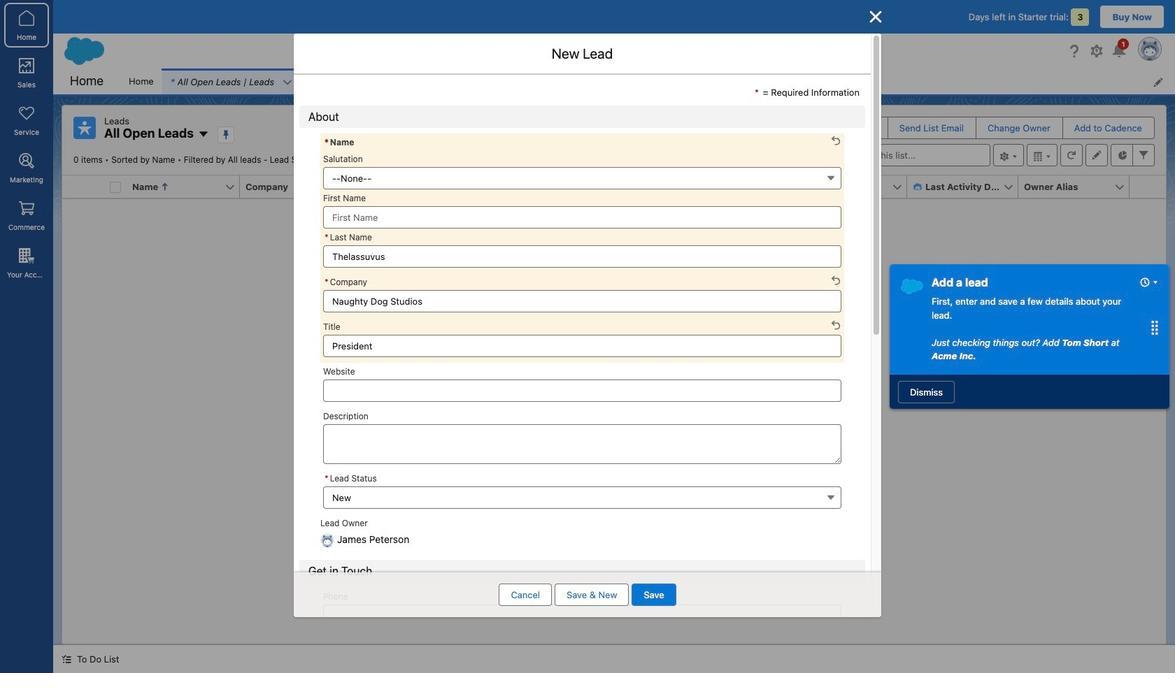 Task type: describe. For each thing, give the bounding box(es) containing it.
action element
[[1130, 176, 1167, 199]]

inverse image
[[868, 8, 885, 25]]

phone element
[[463, 176, 582, 199]]

all open leads status
[[73, 155, 326, 165]]

name element
[[127, 176, 248, 199]]

Salutation - Current Selection: --None-- button
[[323, 167, 842, 189]]

text default image inside last activity date "element"
[[913, 182, 923, 192]]

text default image
[[299, 77, 309, 87]]

First Name text field
[[323, 206, 842, 228]]

1 vertical spatial text default image
[[62, 655, 71, 665]]



Task type: locate. For each thing, give the bounding box(es) containing it.
company element
[[240, 176, 360, 199]]

list
[[120, 69, 1176, 94]]

list item
[[162, 69, 315, 94]]

cell inside all open leads|leads|list view element
[[104, 176, 127, 199]]

cell
[[104, 176, 127, 199]]

item number element
[[62, 176, 104, 199]]

status inside all open leads|leads|list view element
[[401, 326, 828, 495]]

owner alias element
[[1019, 176, 1139, 199]]

1 horizontal spatial text default image
[[913, 182, 923, 192]]

Search All Open Leads list view. search field
[[823, 144, 991, 167]]

created date element
[[796, 176, 916, 199]]

lead status element
[[685, 176, 805, 199]]

email element
[[574, 176, 694, 199]]

0 vertical spatial text default image
[[913, 182, 923, 192]]

action image
[[1130, 176, 1167, 198]]

last activity date element
[[908, 176, 1027, 199]]

list view controls image
[[994, 144, 1025, 167]]

status
[[401, 326, 828, 495]]

all open leads|leads|list view element
[[62, 105, 1167, 646]]

Lead Status - Current Selection: New button
[[323, 487, 842, 509]]

state/province element
[[351, 176, 471, 199]]

text default image
[[913, 182, 923, 192], [62, 655, 71, 665]]

0 horizontal spatial text default image
[[62, 655, 71, 665]]

Last Name text field
[[323, 245, 842, 268]]

select list display image
[[1027, 144, 1058, 167]]

None text field
[[323, 424, 842, 464]]

None text field
[[323, 290, 842, 312], [323, 335, 842, 357], [323, 380, 842, 402], [323, 606, 842, 628], [323, 290, 842, 312], [323, 335, 842, 357], [323, 380, 842, 402], [323, 606, 842, 628]]

item number image
[[62, 176, 104, 198]]



Task type: vqa. For each thing, say whether or not it's contained in the screenshot.
Text Default icon to the middle
yes



